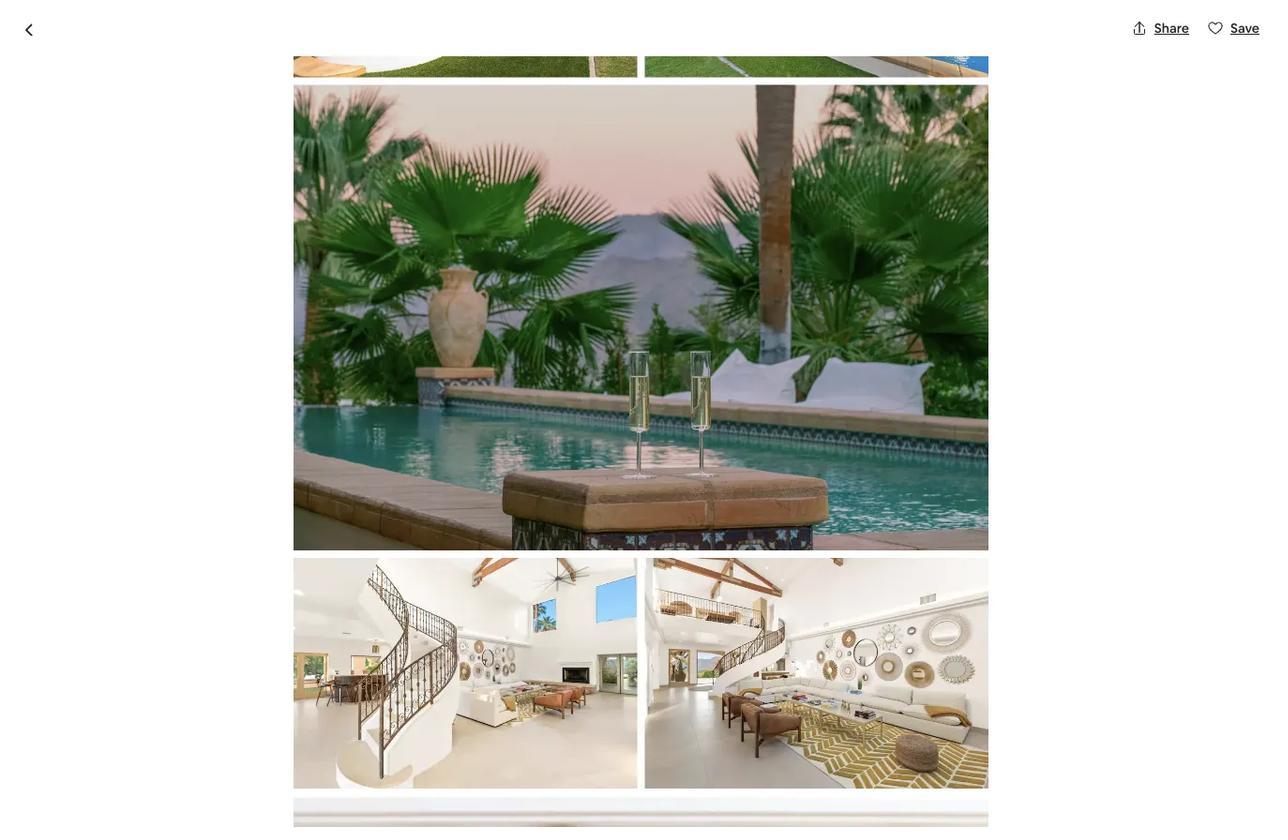 Task type: vqa. For each thing, say whether or not it's contained in the screenshot.
first the $31 from the bottom
no



Task type: describe. For each thing, give the bounding box(es) containing it.
12/12/2023 button
[[840, 717, 1142, 769]]

palm desert, california, united states button
[[251, 133, 482, 156]]

beds
[[309, 676, 343, 695]]

9
[[353, 676, 362, 695]]

for
[[382, 774, 400, 791]]

ft
[[539, 96, 559, 127]]

12/12/2023
[[851, 741, 918, 758]]

11 beds
[[293, 676, 343, 695]]

$3,060
[[840, 668, 906, 695]]

in
[[565, 96, 585, 127]]

with
[[223, 774, 250, 791]]

california,
[[333, 136, 396, 153]]

villa
[[202, 96, 250, 127]]

share button
[[1125, 12, 1197, 44]]

entire
[[116, 643, 173, 670]]

5-
[[267, 96, 290, 127]]

that's
[[276, 774, 310, 791]]

hosted
[[219, 643, 287, 670]]

baths
[[365, 676, 404, 695]]

kempa villa i 5-acre mt view retreat ft in ad mag image 2 image
[[649, 178, 904, 397]]

kempa villa i 5-acre mt view retreat ft in ad mag image 3 image
[[649, 404, 904, 615]]

dedicated
[[176, 750, 250, 770]]

entire villa hosted by kempa
[[116, 643, 389, 670]]

view
[[385, 96, 443, 127]]

workspace
[[253, 750, 331, 770]]

i
[[255, 96, 262, 127]]

ad
[[590, 96, 626, 127]]

united
[[398, 136, 440, 153]]

palm
[[251, 136, 281, 153]]

mt
[[349, 96, 380, 127]]

suited
[[342, 774, 379, 791]]

$3,060 night
[[840, 668, 946, 695]]

share
[[1155, 20, 1190, 37]]

working.
[[402, 774, 454, 791]]

kempa villa i 5-acre mt view retreat ft in ad mag image 1 image
[[116, 178, 641, 615]]



Task type: locate. For each thing, give the bounding box(es) containing it.
well-
[[313, 774, 342, 791]]

dialog
[[0, 0, 1283, 828]]

listing image 11 image
[[294, 0, 638, 77], [294, 0, 638, 77]]

kempa villa i 5-acre mt view retreat ft in ad mag image 5 image
[[912, 404, 1167, 615]]

·
[[346, 676, 350, 695]]

save
[[1231, 20, 1260, 37]]

listing image 16 image
[[294, 796, 989, 828], [294, 796, 989, 828]]

dialog containing share
[[0, 0, 1283, 828]]

room
[[188, 774, 220, 791]]

save button
[[1201, 12, 1268, 44]]

night
[[911, 674, 946, 693]]

by kempa
[[292, 643, 389, 670]]

listing image 12 image
[[645, 0, 989, 77], [645, 0, 989, 77]]

retreat
[[448, 96, 534, 127]]

desert,
[[284, 136, 330, 153]]

acre
[[290, 96, 344, 127]]

kempa
[[116, 96, 197, 127]]

a
[[176, 774, 185, 791]]

kempa villa i 5-acre mt view retreat ft in ad mag image 4 image
[[912, 178, 1167, 397]]

· 9 baths
[[343, 676, 404, 695]]

dedicated workspace a room with wifi that's well-suited for working.
[[176, 750, 454, 791]]

states
[[443, 136, 482, 153]]

learn more about the host, kempa. image
[[676, 645, 729, 697], [676, 645, 729, 697]]

listing image 14 image
[[294, 558, 638, 789], [294, 558, 638, 789]]

profile element
[[805, 0, 1167, 75]]

listing image 15 image
[[645, 558, 989, 789], [645, 558, 989, 789]]

listing image 13 image
[[294, 85, 989, 551], [294, 85, 989, 551]]

11
[[293, 676, 305, 695]]

Start your search search field
[[501, 15, 782, 60]]

wifi
[[252, 774, 274, 791]]

mag
[[631, 96, 681, 127]]

kempa villa i 5-acre mt view retreat ft in ad mag palm desert, california, united states
[[116, 96, 681, 153]]

villa
[[177, 643, 215, 670]]



